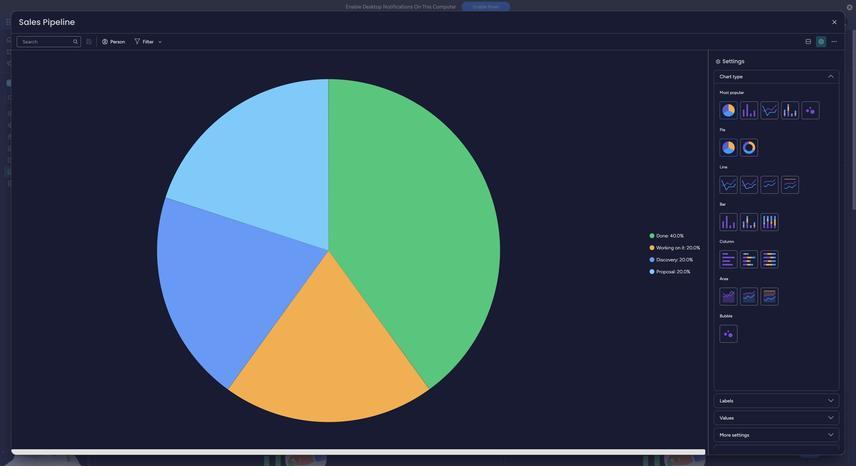 Task type: locate. For each thing, give the bounding box(es) containing it.
christina overa image
[[838, 16, 849, 27]]

2 dapulse dropdown down arrow image from the top
[[829, 416, 834, 423]]

my
[[15, 48, 22, 54]]

None search field
[[17, 36, 81, 47]]

dapulse dropdown down arrow image for more settings
[[829, 433, 834, 440]]

1 vertical spatial sales
[[103, 33, 132, 49]]

: left 40.0%
[[668, 233, 670, 239]]

more dots image
[[330, 79, 335, 84], [836, 172, 841, 177], [836, 404, 841, 409]]

values
[[720, 415, 735, 421]]

dapulse close image
[[848, 4, 853, 11]]

help button
[[799, 447, 823, 458]]

0 vertical spatial sales
[[19, 16, 41, 28]]

20.0%
[[687, 245, 701, 251], [680, 257, 694, 263], [678, 269, 691, 275]]

20.0% down it
[[680, 257, 694, 263]]

chart
[[720, 74, 732, 80]]

0 horizontal spatial enable
[[346, 4, 362, 10]]

notifications
[[383, 4, 413, 10]]

working on it : 20.0%
[[657, 245, 701, 251]]

1 dapulse dropdown down arrow image from the top
[[829, 399, 834, 406]]

enable now!
[[473, 4, 499, 10]]

most
[[720, 90, 730, 95]]

enable for enable desktop notifications on this computer
[[346, 4, 362, 10]]

average value of won deals
[[358, 77, 446, 85]]

: down discovery : 20.0%
[[675, 269, 676, 275]]

20.0% down discovery : 20.0%
[[678, 269, 691, 275]]

v2 split view image
[[807, 39, 811, 44]]

sales for done
[[19, 16, 41, 28]]

more settings
[[720, 433, 750, 438]]

list box
[[0, 106, 87, 281]]

Filter dashboard by text search field
[[204, 55, 268, 66]]

0 vertical spatial 20.0%
[[687, 245, 701, 251]]

home button
[[4, 34, 74, 45]]

:
[[668, 233, 670, 239], [685, 245, 686, 251], [678, 257, 679, 263], [675, 269, 676, 275]]

crm
[[70, 18, 82, 26]]

popular
[[731, 90, 745, 95]]

person button
[[100, 36, 129, 47]]

$0
[[457, 102, 487, 131], [710, 102, 740, 131]]

option
[[0, 107, 87, 109]]

enable left now!
[[473, 4, 487, 10]]

pipeline
[[43, 16, 75, 28]]

1 vertical spatial 20.0%
[[680, 257, 694, 263]]

dapulse dropdown down arrow image for values
[[829, 416, 834, 423]]

0 horizontal spatial $0
[[457, 102, 487, 131]]

on
[[676, 245, 681, 251]]

sales pipeline
[[19, 16, 75, 28]]

1 horizontal spatial sales
[[103, 33, 132, 49]]

20.0% for proposal : 20.0%
[[678, 269, 691, 275]]

select product image
[[6, 18, 13, 25]]

monday sales crm
[[30, 18, 82, 26]]

sales inside banner
[[103, 33, 132, 49]]

: for proposal
[[675, 269, 676, 275]]

dapulse dropdown down arrow image
[[829, 399, 834, 406], [829, 433, 834, 440]]

it
[[682, 245, 685, 251]]

more dots image
[[833, 39, 837, 44], [836, 79, 841, 84], [836, 311, 841, 316]]

dapulse dropdown down arrow image for labels
[[829, 399, 834, 406]]

monday
[[30, 18, 54, 26]]

2 dapulse dropdown down arrow image from the top
[[829, 433, 834, 440]]

0 vertical spatial more dots image
[[833, 39, 837, 44]]

20.0% right it
[[687, 245, 701, 251]]

this
[[423, 4, 432, 10]]

0 vertical spatial dapulse dropdown down arrow image
[[829, 71, 834, 79]]

pie
[[720, 128, 726, 132]]

Sales Dashboard field
[[101, 33, 196, 49]]

sales up "home"
[[19, 16, 41, 28]]

0 vertical spatial dapulse dropdown down arrow image
[[829, 399, 834, 406]]

computer
[[433, 4, 457, 10]]

: for done
[[668, 233, 670, 239]]

1 vertical spatial dapulse dropdown down arrow image
[[829, 433, 834, 440]]

lottie animation image
[[0, 397, 87, 467]]

1 horizontal spatial $0
[[710, 102, 740, 131]]

2 vertical spatial 20.0%
[[678, 269, 691, 275]]

1 vertical spatial dapulse dropdown down arrow image
[[829, 416, 834, 423]]

home
[[16, 37, 29, 42]]

Filter dashboard by text search field
[[17, 36, 81, 47]]

working
[[657, 245, 675, 251]]

dashboard
[[134, 33, 194, 49]]

discovery : 20.0%
[[657, 257, 694, 263]]

lottie animation element
[[0, 397, 87, 467]]

enable inside button
[[473, 4, 487, 10]]

dapulse dropdown down arrow image
[[829, 71, 834, 79], [829, 416, 834, 423]]

sales
[[19, 16, 41, 28], [103, 33, 132, 49]]

sales dashboard
[[103, 33, 194, 49]]

bubble
[[720, 314, 733, 319]]

share
[[813, 38, 826, 43]]

0 horizontal spatial sales
[[19, 16, 41, 28]]

1 dapulse dropdown down arrow image from the top
[[829, 71, 834, 79]]

desktop
[[363, 4, 382, 10]]

1 $0 from the left
[[457, 102, 487, 131]]

filter button
[[132, 36, 164, 47]]

enable left desktop
[[346, 4, 362, 10]]

: down the on
[[678, 257, 679, 263]]

1 horizontal spatial enable
[[473, 4, 487, 10]]

: for discovery
[[678, 257, 679, 263]]

help
[[805, 449, 817, 456]]

sales left filter "popup button"
[[103, 33, 132, 49]]

enable desktop notifications on this computer
[[346, 4, 457, 10]]

my work button
[[4, 46, 74, 57]]

enable
[[346, 4, 362, 10], [473, 4, 487, 10]]

discovery
[[657, 257, 678, 263]]



Task type: describe. For each thing, give the bounding box(es) containing it.
2 $0 from the left
[[710, 102, 740, 131]]

column
[[720, 239, 735, 244]]

2 vertical spatial more dots image
[[836, 404, 841, 409]]

bar
[[720, 202, 726, 207]]

area
[[720, 277, 729, 282]]

mass email tracking image
[[6, 60, 13, 67]]

20.0% for discovery : 20.0%
[[680, 257, 694, 263]]

workspace image
[[6, 79, 13, 87]]

c button
[[5, 77, 68, 89]]

arrow down image
[[156, 38, 164, 46]]

labels
[[720, 398, 734, 404]]

enable for enable now!
[[473, 4, 487, 10]]

average
[[358, 77, 385, 85]]

work
[[23, 48, 33, 54]]

chart type
[[720, 74, 743, 80]]

of
[[406, 77, 412, 85]]

filter
[[143, 39, 154, 45]]

dapulse x slim image
[[833, 20, 837, 25]]

my work
[[15, 48, 33, 54]]

most popular
[[720, 90, 745, 95]]

proposal
[[657, 269, 675, 275]]

c
[[8, 80, 12, 86]]

1 vertical spatial more dots image
[[836, 172, 841, 177]]

done
[[657, 233, 668, 239]]

0 vertical spatial more dots image
[[330, 79, 335, 84]]

value
[[386, 77, 404, 85]]

on
[[414, 4, 421, 10]]

sales
[[55, 18, 69, 26]]

person
[[110, 39, 125, 45]]

line
[[720, 165, 728, 170]]

search image
[[73, 39, 78, 44]]

type
[[734, 74, 743, 80]]

public dashboard image
[[7, 168, 14, 175]]

now!
[[489, 4, 499, 10]]

sales for $192,000
[[103, 33, 132, 49]]

deals
[[429, 77, 446, 85]]

Sales Pipeline field
[[17, 16, 77, 28]]

enable now! button
[[462, 2, 511, 12]]

40.0%
[[671, 233, 684, 239]]

settings
[[723, 57, 745, 65]]

public board image
[[7, 180, 14, 186]]

more
[[720, 433, 731, 438]]

settings
[[733, 433, 750, 438]]

2 vertical spatial more dots image
[[836, 311, 841, 316]]

boards
[[720, 450, 735, 455]]

done : 40.0%
[[657, 233, 684, 239]]

1 vertical spatial more dots image
[[836, 79, 841, 84]]

$192,000
[[166, 102, 272, 131]]

share button
[[801, 35, 829, 46]]

sales dashboard banner
[[91, 30, 853, 68]]

proposal : 20.0%
[[657, 269, 691, 275]]

: right the on
[[685, 245, 686, 251]]

v2 settings line image
[[820, 39, 824, 44]]

dapulse dropdown down arrow image for chart type
[[829, 71, 834, 79]]

won
[[413, 77, 427, 85]]



Task type: vqa. For each thing, say whether or not it's contained in the screenshot.
1
no



